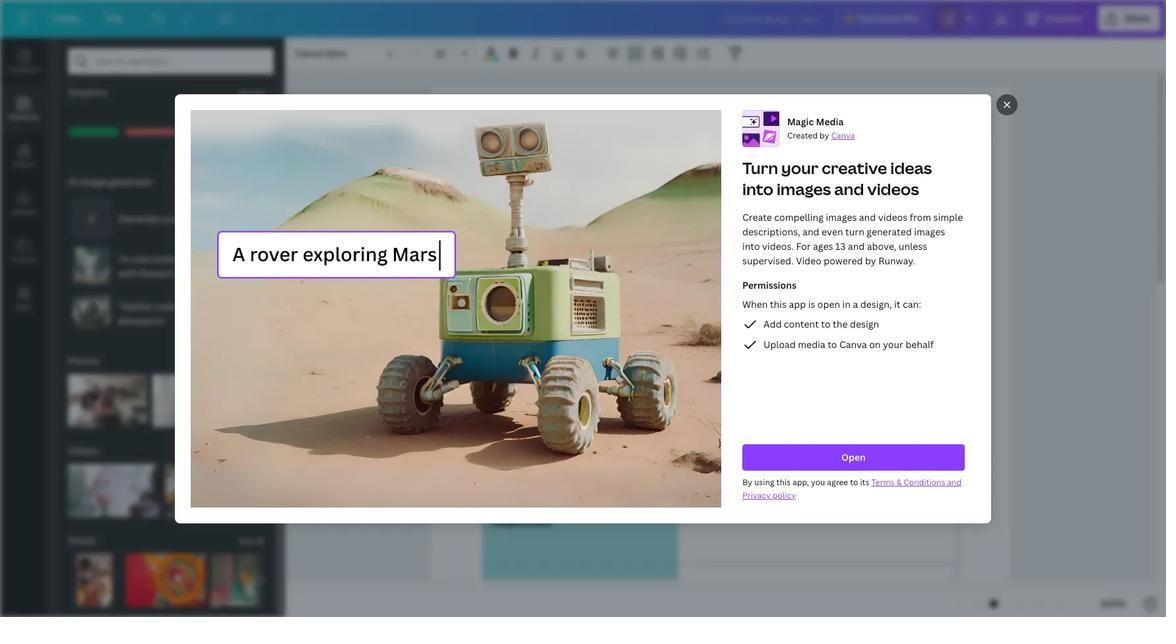 Task type: describe. For each thing, give the bounding box(es) containing it.
teacher teaching students with digital art image
[[68, 375, 147, 428]]

brand
[[14, 160, 33, 169]]

easter banner image
[[126, 106, 179, 158]]

app
[[789, 298, 806, 311]]

try canva pro
[[857, 12, 919, 24]]

your for generate
[[162, 213, 183, 225]]

above,
[[867, 240, 897, 252]]

media
[[798, 338, 826, 351]]

colorful diwali flatlay of diwali candles and flowers image
[[126, 554, 205, 607]]

main menu bar
[[0, 0, 1166, 38]]

generated
[[867, 225, 912, 238]]

13
[[836, 240, 846, 252]]

videos button
[[67, 438, 100, 465]]

see for diwali
[[239, 536, 253, 547]]

apps button
[[0, 275, 48, 323]]

8.0s
[[173, 505, 187, 514]]

behalf
[[906, 338, 934, 351]]

friends celebrating diwali image
[[68, 554, 121, 607]]

13.0s
[[75, 505, 93, 514]]

photos button
[[67, 349, 101, 375]]

media
[[816, 115, 844, 128]]

upload
[[764, 338, 796, 351]]

supervised.
[[743, 254, 794, 267]]

videos inside turn your creative ideas into images and videos
[[868, 178, 919, 200]]

image
[[80, 176, 106, 188]]

app,
[[793, 477, 809, 488]]

2 vertical spatial images
[[914, 225, 945, 238]]

in inside permissions when this app is open in a design, it can:
[[843, 298, 851, 311]]

videos
[[68, 445, 98, 457]]

agree
[[827, 477, 848, 488]]

you
[[811, 477, 825, 488]]

simple
[[934, 211, 963, 223]]

for
[[796, 240, 811, 252]]

see all for photos
[[239, 356, 264, 368]]

open
[[842, 451, 866, 464]]

generate your own
[[118, 213, 204, 225]]

see all button for videos
[[237, 438, 265, 465]]

into inside create compelling images and videos from simple descriptions, and even turn generated images into videos. for ages 13 and above, unless supervised. video powered by runway.
[[743, 240, 760, 252]]

Search elements search field
[[94, 49, 248, 74]]

all for diwali
[[255, 536, 264, 547]]

dinosaurs"
[[118, 315, 166, 327]]

using
[[755, 477, 775, 488]]

by using this app, you agree to its
[[743, 477, 872, 488]]

home
[[53, 12, 80, 24]]

compelling
[[775, 211, 824, 223]]

conditions
[[904, 477, 946, 488]]

canva inside magic media created by canva
[[831, 130, 855, 141]]

cat
[[182, 253, 198, 265]]

see all button for photos
[[237, 349, 265, 375]]

forest
[[218, 253, 245, 265]]

this for app
[[770, 298, 787, 311]]

8.0s group
[[166, 465, 259, 518]]

"gothic castle surrounded by dinosaurs"
[[118, 300, 250, 327]]

templates
[[7, 65, 40, 74]]

ai
[[68, 176, 77, 188]]

turn
[[846, 225, 865, 238]]

elements
[[9, 112, 39, 121]]

is
[[808, 298, 815, 311]]

content
[[784, 318, 819, 330]]

convert
[[1046, 12, 1082, 24]]

turn
[[743, 157, 778, 179]]

upload media to canva on your behalf
[[764, 338, 934, 351]]

design,
[[861, 298, 892, 311]]

all for graphics
[[255, 87, 264, 98]]

open button
[[743, 445, 965, 471]]

2 vertical spatial canva
[[840, 338, 867, 351]]

can:
[[903, 298, 921, 311]]

to for media
[[828, 338, 837, 351]]

castle
[[154, 300, 181, 313]]

design
[[850, 318, 879, 330]]

created
[[788, 130, 818, 141]]

convert button
[[1020, 5, 1093, 32]]

on
[[869, 338, 881, 351]]

apps
[[16, 302, 32, 312]]

try
[[857, 12, 872, 24]]

from
[[910, 211, 931, 223]]

by for magic media created by canva
[[820, 130, 829, 141]]

powered
[[824, 254, 863, 267]]

anime
[[152, 253, 180, 265]]

in inside "a cute anime cat in a forest with flowers"
[[200, 253, 208, 265]]

Research Brief text field
[[430, 86, 1011, 618]]

canva inside button
[[874, 12, 902, 24]]

videos.
[[762, 240, 794, 252]]

ai image generator
[[68, 176, 153, 188]]

to for content
[[821, 318, 831, 330]]

home link
[[42, 5, 90, 32]]

its
[[860, 477, 870, 488]]

2 vertical spatial to
[[850, 477, 858, 488]]



Task type: locate. For each thing, give the bounding box(es) containing it.
try canva pro button
[[835, 5, 930, 32]]

projects button
[[0, 228, 48, 275]]

images
[[777, 178, 831, 200], [826, 211, 857, 223], [914, 225, 945, 238]]

1 vertical spatial this
[[777, 477, 791, 488]]

a
[[211, 253, 216, 265], [853, 298, 858, 311]]

own
[[185, 213, 204, 225]]

list
[[743, 317, 965, 353]]

your down "created"
[[782, 157, 819, 179]]

your for turn
[[782, 157, 819, 179]]

uploads
[[10, 207, 37, 217]]

0 vertical spatial by
[[820, 130, 829, 141]]

into up create
[[743, 178, 774, 200]]

1 vertical spatial to
[[828, 338, 837, 351]]

1 vertical spatial into
[[743, 240, 760, 252]]

this left "app"
[[770, 298, 787, 311]]

1 horizontal spatial your
[[782, 157, 819, 179]]

into up supervised.
[[743, 240, 760, 252]]

3 see all from the top
[[239, 446, 264, 457]]

your left own
[[162, 213, 183, 225]]

see all for graphics
[[239, 87, 264, 98]]

see all up the "8.0s" group
[[239, 446, 264, 457]]

uploads button
[[0, 180, 48, 228]]

by inside magic media created by canva
[[820, 130, 829, 141]]

hide image
[[285, 296, 293, 359]]

your inside turn your creative ideas into images and videos
[[782, 157, 819, 179]]

man wearing traditional attire for diwali image
[[210, 554, 290, 607]]

2 into from the top
[[743, 240, 760, 252]]

see all up torn paper banner with space for text image
[[239, 87, 264, 98]]

and
[[835, 178, 864, 200], [859, 211, 876, 223], [803, 225, 820, 238], [848, 240, 865, 252], [948, 477, 962, 488]]

1 all from the top
[[255, 87, 264, 98]]

to
[[821, 318, 831, 330], [828, 338, 837, 351], [850, 477, 858, 488]]

templates button
[[0, 38, 48, 85]]

1 see all from the top
[[239, 87, 264, 98]]

see all up barista making coffee image
[[239, 356, 264, 368]]

permissions when this app is open in a design, it can:
[[743, 279, 921, 311]]

terms & conditions and privacy policy
[[743, 477, 962, 501]]

all up torn paper banner with space for text image
[[255, 87, 264, 98]]

4 all from the top
[[255, 536, 264, 547]]

add content to the design
[[764, 318, 879, 330]]

add
[[764, 318, 782, 330]]

your right on
[[883, 338, 904, 351]]

barista making coffee image
[[237, 375, 316, 428]]

see all button right playful decorative wavy banner image
[[237, 79, 265, 106]]

see up man wearing traditional attire for diwali image
[[239, 536, 253, 547]]

1 vertical spatial your
[[162, 213, 183, 225]]

2 see all button from the top
[[237, 349, 265, 375]]

this
[[770, 298, 787, 311], [777, 477, 791, 488]]

magic media created by canva
[[788, 115, 855, 141]]

videos up generated
[[878, 211, 908, 223]]

4 see all from the top
[[239, 536, 264, 547]]

1 vertical spatial a
[[853, 298, 858, 311]]

pro
[[904, 12, 919, 24]]

2 horizontal spatial your
[[883, 338, 904, 351]]

by
[[743, 477, 753, 488]]

0 vertical spatial videos
[[868, 178, 919, 200]]

0 vertical spatial to
[[821, 318, 831, 330]]

create
[[743, 211, 772, 223]]

3 see all button from the top
[[237, 438, 265, 465]]

see all button
[[237, 79, 265, 106], [237, 349, 265, 375], [237, 438, 265, 465], [237, 528, 265, 554]]

0 vertical spatial your
[[782, 157, 819, 179]]

see up torn paper banner with space for text image
[[239, 87, 253, 98]]

even
[[822, 225, 843, 238]]

1 vertical spatial canva
[[831, 130, 855, 141]]

see all for videos
[[239, 446, 264, 457]]

list containing add content to the design
[[743, 317, 965, 353]]

"a
[[118, 253, 128, 265]]

research
[[546, 174, 772, 245]]

all down barista making coffee image
[[255, 446, 264, 457]]

a left the design,
[[853, 298, 858, 311]]

0 horizontal spatial your
[[162, 213, 183, 225]]

0 horizontal spatial in
[[200, 253, 208, 265]]

1 horizontal spatial a
[[853, 298, 858, 311]]

to right media
[[828, 338, 837, 351]]

images up even
[[826, 211, 857, 223]]

13.0s group
[[68, 465, 161, 518]]

0 horizontal spatial by
[[238, 300, 250, 313]]

playful decorative wavy banner image
[[184, 106, 237, 158]]

2 vertical spatial by
[[238, 300, 250, 313]]

a inside permissions when this app is open in a design, it can:
[[853, 298, 858, 311]]

4 see all button from the top
[[237, 528, 265, 554]]

1 vertical spatial in
[[843, 298, 851, 311]]

1 vertical spatial images
[[826, 211, 857, 223]]

see for graphics
[[239, 87, 253, 98]]

torn paper banner with space for text image
[[242, 106, 295, 158]]

see for photos
[[239, 356, 253, 368]]

all
[[255, 87, 264, 98], [255, 356, 264, 368], [255, 446, 264, 457], [255, 536, 264, 547]]

brand button
[[0, 133, 48, 180]]

images down from on the top of page
[[914, 225, 945, 238]]

permissions
[[743, 279, 797, 291]]

diwali button
[[67, 528, 97, 554]]

photos
[[68, 355, 100, 368]]

by inside "gothic castle surrounded by dinosaurs"
[[238, 300, 250, 313]]

open
[[818, 298, 840, 311]]

by inside create compelling images and videos from simple descriptions, and even turn generated images into videos. for ages 13 and above, unless supervised. video powered by runway.
[[865, 254, 876, 267]]

&
[[897, 477, 902, 488]]

1 see from the top
[[239, 87, 253, 98]]

in right the cat
[[200, 253, 208, 265]]

see all button down barista making coffee image
[[237, 438, 265, 465]]

into inside turn your creative ideas into images and videos
[[743, 178, 774, 200]]

see all button down the "8.0s" group
[[237, 528, 265, 554]]

creative
[[822, 157, 887, 179]]

graphics button
[[67, 79, 109, 106]]

research brief
[[546, 174, 895, 245]]

projects
[[11, 255, 37, 264]]

2 all from the top
[[255, 356, 264, 368]]

see up barista making coffee image
[[239, 356, 253, 368]]

flowers"
[[140, 267, 177, 280]]

2 see all from the top
[[239, 356, 264, 368]]

"a cute anime cat in a forest with flowers"
[[118, 253, 245, 280]]

this up policy
[[777, 477, 791, 488]]

by down media
[[820, 130, 829, 141]]

terms
[[872, 477, 895, 488]]

Design title text field
[[712, 5, 830, 32]]

canva left on
[[840, 338, 867, 351]]

video
[[796, 254, 822, 267]]

surrounded
[[184, 300, 236, 313]]

elements button
[[0, 85, 48, 133]]

ideas
[[891, 157, 932, 179]]

terms & conditions and privacy policy link
[[743, 477, 962, 501]]

1 see all button from the top
[[237, 79, 265, 106]]

to left the the at bottom
[[821, 318, 831, 330]]

when
[[743, 298, 768, 311]]

see all button for graphics
[[237, 79, 265, 106]]

2 horizontal spatial by
[[865, 254, 876, 267]]

see all up man wearing traditional attire for diwali image
[[239, 536, 264, 547]]

3 see from the top
[[239, 446, 253, 457]]

generate
[[118, 213, 160, 225]]

playful decorative ribbon banner image
[[68, 106, 121, 158]]

"gothic
[[118, 300, 152, 313]]

generator
[[109, 176, 153, 188]]

this for app,
[[777, 477, 791, 488]]

diwali
[[68, 535, 96, 547]]

side panel tab list
[[0, 38, 48, 323]]

cute
[[130, 253, 150, 265]]

by down above,
[[865, 254, 876, 267]]

by right surrounded
[[238, 300, 250, 313]]

2 see from the top
[[239, 356, 253, 368]]

and inside turn your creative ideas into images and videos
[[835, 178, 864, 200]]

videos
[[868, 178, 919, 200], [878, 211, 908, 223]]

into
[[743, 178, 774, 200], [743, 240, 760, 252]]

videos up from on the top of page
[[868, 178, 919, 200]]

see
[[239, 87, 253, 98], [239, 356, 253, 368], [239, 446, 253, 457], [239, 536, 253, 547]]

ages
[[813, 240, 833, 252]]

canva down media
[[831, 130, 855, 141]]

0 vertical spatial a
[[211, 253, 216, 265]]

see all for diwali
[[239, 536, 264, 547]]

videos inside create compelling images and videos from simple descriptions, and even turn generated images into videos. for ages 13 and above, unless supervised. video powered by runway.
[[878, 211, 908, 223]]

by for "gothic castle surrounded by dinosaurs"
[[238, 300, 250, 313]]

see all button left hide image
[[237, 349, 265, 375]]

0 vertical spatial images
[[777, 178, 831, 200]]

see for videos
[[239, 446, 253, 457]]

a left "forest"
[[211, 253, 216, 265]]

images inside turn your creative ideas into images and videos
[[777, 178, 831, 200]]

magic
[[788, 115, 814, 128]]

descriptions,
[[743, 225, 801, 238]]

it
[[894, 298, 901, 311]]

unless
[[899, 240, 928, 252]]

graphics
[[68, 86, 108, 98]]

see up the "8.0s" group
[[239, 446, 253, 457]]

2 vertical spatial your
[[883, 338, 904, 351]]

1 horizontal spatial by
[[820, 130, 829, 141]]

in right open on the right of page
[[843, 298, 851, 311]]

all up man wearing traditional attire for diwali image
[[255, 536, 264, 547]]

1 vertical spatial videos
[[878, 211, 908, 223]]

images up compelling
[[777, 178, 831, 200]]

all up barista making coffee image
[[255, 356, 264, 368]]

and inside terms & conditions and privacy policy
[[948, 477, 962, 488]]

all for videos
[[255, 446, 264, 457]]

0 vertical spatial in
[[200, 253, 208, 265]]

all for photos
[[255, 356, 264, 368]]

this inside permissions when this app is open in a design, it can:
[[770, 298, 787, 311]]

with
[[118, 267, 138, 280]]

3 all from the top
[[255, 446, 264, 457]]

4 see from the top
[[239, 536, 253, 547]]

runway.
[[879, 254, 915, 267]]

group
[[405, 43, 475, 64]]

the
[[833, 318, 848, 330]]

to left its
[[850, 477, 858, 488]]

brief
[[782, 174, 895, 245]]

create compelling images and videos from simple descriptions, and even turn generated images into videos. for ages 13 and above, unless supervised. video powered by runway.
[[743, 211, 963, 267]]

0 vertical spatial into
[[743, 178, 774, 200]]

0 vertical spatial this
[[770, 298, 787, 311]]

1 into from the top
[[743, 178, 774, 200]]

1 vertical spatial by
[[865, 254, 876, 267]]

canva link
[[831, 130, 855, 141]]

1 horizontal spatial in
[[843, 298, 851, 311]]

see all button for diwali
[[237, 528, 265, 554]]

a inside "a cute anime cat in a forest with flowers"
[[211, 253, 216, 265]]

privacy
[[743, 490, 771, 501]]

0 horizontal spatial a
[[211, 253, 216, 265]]

canva right try
[[874, 12, 902, 24]]

focused businessman using laptop image
[[152, 375, 232, 428]]

0 vertical spatial canva
[[874, 12, 902, 24]]



Task type: vqa. For each thing, say whether or not it's contained in the screenshot.
MORE
no



